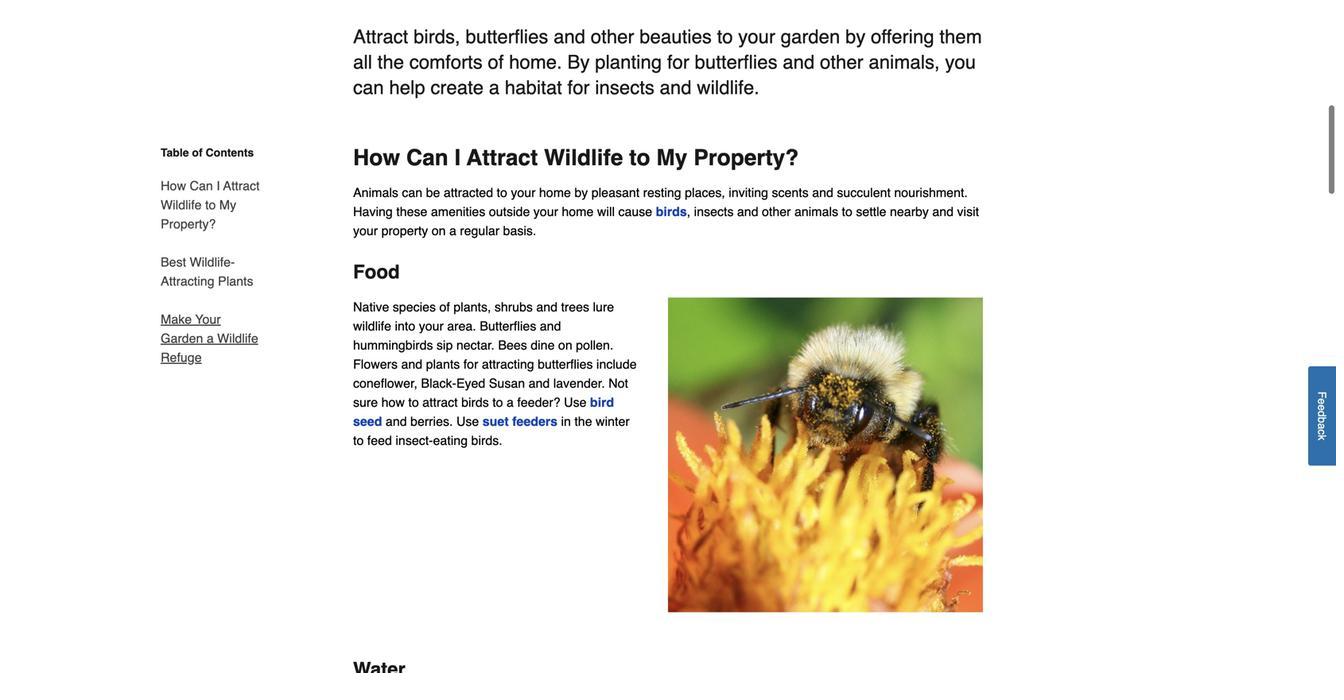 Task type: vqa. For each thing, say whether or not it's contained in the screenshot.
Offering
yes



Task type: describe. For each thing, give the bounding box(es) containing it.
1 horizontal spatial property?
[[694, 145, 799, 171]]

property
[[382, 223, 428, 238]]

create
[[431, 77, 484, 99]]

by inside animals can be attracted to your home by pleasant resting places, inviting scents and succulent nourishment. having these amenities outside your home will cause
[[575, 185, 588, 200]]

visit
[[958, 204, 980, 219]]

attract inside "table of contents" element
[[223, 179, 260, 193]]

attract inside attract birds, butterflies and other beauties to your garden by offering them all the comforts of home. by planting for butterflies and other animals, you can help create a habitat for insects and wildlife.
[[353, 26, 408, 48]]

native species of plants, shrubs and trees lure wildlife into your area. butterflies and hummingbirds sip nectar. bees dine on pollen. flowers and plants for attracting butterflies include coneflower, black-eyed susan and lavender. not sure how to attract birds to a feeder? use
[[353, 300, 637, 410]]

attracting
[[482, 357, 534, 372]]

how can i attract wildlife to my property? link
[[161, 167, 261, 243]]

attract
[[423, 395, 458, 410]]

1 e from the top
[[1316, 399, 1329, 405]]

garden
[[781, 26, 841, 48]]

susan
[[489, 376, 525, 391]]

dine
[[531, 338, 555, 353]]

and up dine on the left of page
[[540, 319, 561, 334]]

birds.
[[471, 433, 503, 448]]

a bee on a yellow flower. image
[[668, 298, 983, 613]]

make your garden a wildlife refuge link
[[161, 301, 261, 368]]

best
[[161, 255, 186, 270]]

black-
[[421, 376, 457, 391]]

how inside how can i attract wildlife to my property?
[[161, 179, 186, 193]]

suet feeders link
[[483, 414, 558, 429]]

2 horizontal spatial other
[[820, 51, 864, 73]]

1 horizontal spatial for
[[568, 77, 590, 99]]

scents
[[772, 185, 809, 200]]

butterflies inside native species of plants, shrubs and trees lure wildlife into your area. butterflies and hummingbirds sip nectar. bees dine on pollen. flowers and plants for attracting butterflies include coneflower, black-eyed susan and lavender. not sure how to attract birds to a feeder? use
[[538, 357, 593, 372]]

feed
[[367, 433, 392, 448]]

these
[[396, 204, 428, 219]]

not
[[609, 376, 629, 391]]

into
[[395, 319, 416, 334]]

trees
[[561, 300, 590, 315]]

attracted
[[444, 185, 493, 200]]

lavender.
[[554, 376, 605, 391]]

native
[[353, 300, 389, 315]]

and up the by
[[554, 26, 586, 48]]

1 vertical spatial home
[[562, 204, 594, 219]]

,
[[687, 204, 691, 219]]

eating
[[433, 433, 468, 448]]

and down the inviting
[[738, 204, 759, 219]]

home.
[[509, 51, 562, 73]]

on inside , insects and other animals to settle nearby and visit your property on a regular basis.
[[432, 223, 446, 238]]

to inside how can i attract wildlife to my property?
[[205, 198, 216, 212]]

offering
[[871, 26, 935, 48]]

include
[[597, 357, 637, 372]]

places,
[[685, 185, 726, 200]]

for inside native species of plants, shrubs and trees lure wildlife into your area. butterflies and hummingbirds sip nectar. bees dine on pollen. flowers and plants for attracting butterflies include coneflower, black-eyed susan and lavender. not sure how to attract birds to a feeder? use
[[464, 357, 479, 372]]

d
[[1316, 411, 1329, 418]]

1 horizontal spatial my
[[657, 145, 688, 171]]

settle
[[856, 204, 887, 219]]

make
[[161, 312, 192, 327]]

and up feeder?
[[529, 376, 550, 391]]

0 horizontal spatial of
[[192, 146, 203, 159]]

0 vertical spatial butterflies
[[466, 26, 549, 48]]

0 vertical spatial home
[[539, 185, 571, 200]]

succulent
[[837, 185, 891, 200]]

area.
[[447, 319, 476, 334]]

your inside , insects and other animals to settle nearby and visit your property on a regular basis.
[[353, 223, 378, 238]]

animals can be attracted to your home by pleasant resting places, inviting scents and succulent nourishment. having these amenities outside your home will cause
[[353, 185, 968, 219]]

resting
[[643, 185, 682, 200]]

and left trees
[[537, 300, 558, 315]]

use inside native species of plants, shrubs and trees lure wildlife into your area. butterflies and hummingbirds sip nectar. bees dine on pollen. flowers and plants for attracting butterflies include coneflower, black-eyed susan and lavender. not sure how to attract birds to a feeder? use
[[564, 395, 587, 410]]

will
[[597, 204, 615, 219]]

feeder?
[[517, 395, 561, 410]]

insects inside attract birds, butterflies and other beauties to your garden by offering them all the comforts of home. by planting for butterflies and other animals, you can help create a habitat for insects and wildlife.
[[595, 77, 655, 99]]

bird
[[590, 395, 614, 410]]

food
[[353, 261, 400, 283]]

birds link
[[656, 204, 687, 219]]

1 horizontal spatial birds
[[656, 204, 687, 219]]

plants,
[[454, 300, 491, 315]]

attract birds, butterflies and other beauties to your garden by offering them all the comforts of home. by planting for butterflies and other animals, you can help create a habitat for insects and wildlife.
[[353, 26, 982, 99]]

bees
[[498, 338, 527, 353]]

a inside "make your garden a wildlife refuge"
[[207, 331, 214, 346]]

of inside native species of plants, shrubs and trees lure wildlife into your area. butterflies and hummingbirds sip nectar. bees dine on pollen. flowers and plants for attracting butterflies include coneflower, black-eyed susan and lavender. not sure how to attract birds to a feeder? use
[[440, 300, 450, 315]]

your up outside
[[511, 185, 536, 200]]

and down beauties
[[660, 77, 692, 99]]

all
[[353, 51, 372, 73]]

, insects and other animals to settle nearby and visit your property on a regular basis.
[[353, 204, 980, 238]]

attracting
[[161, 274, 215, 289]]

birds,
[[414, 26, 460, 48]]

to inside , insects and other animals to settle nearby and visit your property on a regular basis.
[[842, 204, 853, 219]]

pleasant
[[592, 185, 640, 200]]

winter
[[596, 414, 630, 429]]

of inside attract birds, butterflies and other beauties to your garden by offering them all the comforts of home. by planting for butterflies and other animals, you can help create a habitat for insects and wildlife.
[[488, 51, 504, 73]]

amenities
[[431, 204, 486, 219]]

table of contents element
[[142, 145, 261, 368]]

eyed
[[457, 376, 486, 391]]

garden
[[161, 331, 203, 346]]

wildlife
[[353, 319, 391, 334]]

by
[[568, 51, 590, 73]]

comforts
[[410, 51, 483, 73]]

habitat
[[505, 77, 562, 99]]

to up suet on the bottom
[[493, 395, 503, 410]]

and down 'hummingbirds'
[[401, 357, 423, 372]]

animals,
[[869, 51, 940, 73]]

your inside attract birds, butterflies and other beauties to your garden by offering them all the comforts of home. by planting for butterflies and other animals, you can help create a habitat for insects and wildlife.
[[739, 26, 776, 48]]

b
[[1316, 418, 1329, 424]]

i inside "table of contents" element
[[217, 179, 220, 193]]

0 vertical spatial other
[[591, 26, 635, 48]]

and down garden
[[783, 51, 815, 73]]

and down nourishment. at the right top of the page
[[933, 204, 954, 219]]



Task type: locate. For each thing, give the bounding box(es) containing it.
1 horizontal spatial by
[[846, 26, 866, 48]]

home left 'pleasant'
[[539, 185, 571, 200]]

bird seed
[[353, 395, 614, 429]]

a
[[489, 77, 500, 99], [450, 223, 457, 238], [207, 331, 214, 346], [507, 395, 514, 410], [1316, 424, 1329, 430]]

can inside attract birds, butterflies and other beauties to your garden by offering them all the comforts of home. by planting for butterflies and other animals, you can help create a habitat for insects and wildlife.
[[353, 77, 384, 99]]

refuge
[[161, 351, 202, 365]]

feeders
[[512, 414, 558, 429]]

be
[[426, 185, 440, 200]]

nourishment.
[[895, 185, 968, 200]]

1 horizontal spatial of
[[440, 300, 450, 315]]

coneflower,
[[353, 376, 418, 391]]

0 vertical spatial i
[[455, 145, 461, 171]]

my down contents
[[219, 198, 236, 212]]

1 vertical spatial can
[[190, 179, 213, 193]]

0 vertical spatial the
[[378, 51, 404, 73]]

birds
[[656, 204, 687, 219], [462, 395, 489, 410]]

butterflies up home.
[[466, 26, 549, 48]]

2 vertical spatial wildlife
[[217, 331, 258, 346]]

to up outside
[[497, 185, 508, 200]]

by inside attract birds, butterflies and other beauties to your garden by offering them all the comforts of home. by planting for butterflies and other animals, you can help create a habitat for insects and wildlife.
[[846, 26, 866, 48]]

having
[[353, 204, 393, 219]]

1 vertical spatial on
[[559, 338, 573, 353]]

0 vertical spatial by
[[846, 26, 866, 48]]

other down garden
[[820, 51, 864, 73]]

to down seed
[[353, 433, 364, 448]]

on inside native species of plants, shrubs and trees lure wildlife into your area. butterflies and hummingbirds sip nectar. bees dine on pollen. flowers and plants for attracting butterflies include coneflower, black-eyed susan and lavender. not sure how to attract birds to a feeder? use
[[559, 338, 573, 353]]

2 horizontal spatial wildlife
[[544, 145, 623, 171]]

can down all
[[353, 77, 384, 99]]

0 horizontal spatial insects
[[595, 77, 655, 99]]

0 horizontal spatial use
[[457, 414, 479, 429]]

can inside animals can be attracted to your home by pleasant resting places, inviting scents and succulent nourishment. having these amenities outside your home will cause
[[402, 185, 423, 200]]

2 vertical spatial butterflies
[[538, 357, 593, 372]]

1 horizontal spatial use
[[564, 395, 587, 410]]

your down having
[[353, 223, 378, 238]]

by right garden
[[846, 26, 866, 48]]

0 vertical spatial how can i attract wildlife to my property?
[[353, 145, 799, 171]]

birds down resting
[[656, 204, 687, 219]]

2 vertical spatial other
[[762, 204, 791, 219]]

c
[[1316, 430, 1329, 436]]

basis.
[[503, 223, 537, 238]]

0 vertical spatial use
[[564, 395, 587, 410]]

can
[[353, 77, 384, 99], [402, 185, 423, 200]]

0 horizontal spatial i
[[217, 179, 220, 193]]

0 horizontal spatial attract
[[223, 179, 260, 193]]

nearby
[[890, 204, 929, 219]]

and inside animals can be attracted to your home by pleasant resting places, inviting scents and succulent nourishment. having these amenities outside your home will cause
[[813, 185, 834, 200]]

insects down planting
[[595, 77, 655, 99]]

use
[[564, 395, 587, 410], [457, 414, 479, 429]]

how
[[382, 395, 405, 410]]

species
[[393, 300, 436, 315]]

home left the will
[[562, 204, 594, 219]]

inviting
[[729, 185, 769, 200]]

0 horizontal spatial by
[[575, 185, 588, 200]]

0 vertical spatial insects
[[595, 77, 655, 99]]

1 vertical spatial of
[[192, 146, 203, 159]]

to left settle
[[842, 204, 853, 219]]

of up area.
[[440, 300, 450, 315]]

for down beauties
[[667, 51, 690, 73]]

0 vertical spatial my
[[657, 145, 688, 171]]

can up these
[[402, 185, 423, 200]]

my up resting
[[657, 145, 688, 171]]

wildlife inside how can i attract wildlife to my property?
[[161, 198, 202, 212]]

home
[[539, 185, 571, 200], [562, 204, 594, 219]]

wildlife inside "make your garden a wildlife refuge"
[[217, 331, 258, 346]]

of left home.
[[488, 51, 504, 73]]

1 horizontal spatial can
[[407, 145, 449, 171]]

0 vertical spatial of
[[488, 51, 504, 73]]

your
[[739, 26, 776, 48], [511, 185, 536, 200], [534, 204, 559, 219], [353, 223, 378, 238], [419, 319, 444, 334]]

1 vertical spatial attract
[[467, 145, 538, 171]]

the inside attract birds, butterflies and other beauties to your garden by offering them all the comforts of home. by planting for butterflies and other animals, you can help create a habitat for insects and wildlife.
[[378, 51, 404, 73]]

flowers
[[353, 357, 398, 372]]

in
[[561, 414, 571, 429]]

0 vertical spatial for
[[667, 51, 690, 73]]

lure
[[593, 300, 614, 315]]

my inside how can i attract wildlife to my property?
[[219, 198, 236, 212]]

wildlife for how can i attract wildlife to my property? link at the left top of the page
[[161, 198, 202, 212]]

2 vertical spatial of
[[440, 300, 450, 315]]

i down table of contents
[[217, 179, 220, 193]]

regular
[[460, 223, 500, 238]]

can up be
[[407, 145, 449, 171]]

e up d
[[1316, 399, 1329, 405]]

and down how at the left
[[386, 414, 407, 429]]

beauties
[[640, 26, 712, 48]]

1 vertical spatial other
[[820, 51, 864, 73]]

can inside how can i attract wildlife to my property?
[[190, 179, 213, 193]]

butterflies up lavender.
[[538, 357, 593, 372]]

other inside , insects and other animals to settle nearby and visit your property on a regular basis.
[[762, 204, 791, 219]]

0 vertical spatial on
[[432, 223, 446, 238]]

i up attracted
[[455, 145, 461, 171]]

1 vertical spatial can
[[402, 185, 423, 200]]

use up eating
[[457, 414, 479, 429]]

to up resting
[[630, 145, 651, 171]]

a inside the f e e d b a c k button
[[1316, 424, 1329, 430]]

1 vertical spatial wildlife
[[161, 198, 202, 212]]

1 vertical spatial for
[[568, 77, 590, 99]]

birds inside native species of plants, shrubs and trees lure wildlife into your area. butterflies and hummingbirds sip nectar. bees dine on pollen. flowers and plants for attracting butterflies include coneflower, black-eyed susan and lavender. not sure how to attract birds to a feeder? use
[[462, 395, 489, 410]]

0 horizontal spatial on
[[432, 223, 446, 238]]

you
[[946, 51, 976, 73]]

0 vertical spatial birds
[[656, 204, 687, 219]]

0 horizontal spatial can
[[353, 77, 384, 99]]

wildlife down table
[[161, 198, 202, 212]]

on down amenities
[[432, 223, 446, 238]]

a down your
[[207, 331, 214, 346]]

how down table
[[161, 179, 186, 193]]

insects inside , insects and other animals to settle nearby and visit your property on a regular basis.
[[694, 204, 734, 219]]

butterflies up wildlife.
[[695, 51, 778, 73]]

sure
[[353, 395, 378, 410]]

table of contents
[[161, 146, 254, 159]]

for down the by
[[568, 77, 590, 99]]

1 vertical spatial how can i attract wildlife to my property?
[[161, 179, 260, 232]]

1 horizontal spatial how can i attract wildlife to my property?
[[353, 145, 799, 171]]

can down table of contents
[[190, 179, 213, 193]]

0 vertical spatial wildlife
[[544, 145, 623, 171]]

to inside animals can be attracted to your home by pleasant resting places, inviting scents and succulent nourishment. having these amenities outside your home will cause
[[497, 185, 508, 200]]

how up animals
[[353, 145, 400, 171]]

animals
[[795, 204, 839, 219]]

wildlife.
[[697, 77, 760, 99]]

e up b
[[1316, 405, 1329, 411]]

and berries. use suet feeders
[[382, 414, 558, 429]]

your left garden
[[739, 26, 776, 48]]

property? up best
[[161, 217, 216, 232]]

1 vertical spatial insects
[[694, 204, 734, 219]]

0 horizontal spatial for
[[464, 357, 479, 372]]

0 vertical spatial can
[[353, 77, 384, 99]]

0 horizontal spatial property?
[[161, 217, 216, 232]]

0 horizontal spatial can
[[190, 179, 213, 193]]

best wildlife- attracting plants
[[161, 255, 253, 289]]

them
[[940, 26, 982, 48]]

wildlife up 'pleasant'
[[544, 145, 623, 171]]

the right in
[[575, 414, 592, 429]]

attract up all
[[353, 26, 408, 48]]

and
[[554, 26, 586, 48], [783, 51, 815, 73], [660, 77, 692, 99], [813, 185, 834, 200], [738, 204, 759, 219], [933, 204, 954, 219], [537, 300, 558, 315], [540, 319, 561, 334], [401, 357, 423, 372], [529, 376, 550, 391], [386, 414, 407, 429]]

1 horizontal spatial attract
[[353, 26, 408, 48]]

planting
[[595, 51, 662, 73]]

1 vertical spatial birds
[[462, 395, 489, 410]]

0 horizontal spatial wildlife
[[161, 198, 202, 212]]

1 horizontal spatial wildlife
[[217, 331, 258, 346]]

2 horizontal spatial attract
[[467, 145, 538, 171]]

of right table
[[192, 146, 203, 159]]

attract up attracted
[[467, 145, 538, 171]]

for up eyed
[[464, 357, 479, 372]]

2 e from the top
[[1316, 405, 1329, 411]]

your up basis.
[[534, 204, 559, 219]]

how can i attract wildlife to my property? inside "table of contents" element
[[161, 179, 260, 232]]

1 vertical spatial property?
[[161, 217, 216, 232]]

pollen.
[[576, 338, 614, 353]]

to right beauties
[[717, 26, 733, 48]]

and up animals
[[813, 185, 834, 200]]

the right all
[[378, 51, 404, 73]]

other up planting
[[591, 26, 635, 48]]

insect-
[[396, 433, 433, 448]]

wildlife for make your garden a wildlife refuge "link"
[[217, 331, 258, 346]]

1 horizontal spatial the
[[575, 414, 592, 429]]

of
[[488, 51, 504, 73], [192, 146, 203, 159], [440, 300, 450, 315]]

0 horizontal spatial other
[[591, 26, 635, 48]]

1 horizontal spatial insects
[[694, 204, 734, 219]]

your
[[195, 312, 221, 327]]

on right dine on the left of page
[[559, 338, 573, 353]]

2 vertical spatial attract
[[223, 179, 260, 193]]

plants
[[218, 274, 253, 289]]

hummingbirds
[[353, 338, 433, 353]]

by left 'pleasant'
[[575, 185, 588, 200]]

how
[[353, 145, 400, 171], [161, 179, 186, 193]]

birds down eyed
[[462, 395, 489, 410]]

butterflies
[[466, 26, 549, 48], [695, 51, 778, 73], [538, 357, 593, 372]]

1 horizontal spatial on
[[559, 338, 573, 353]]

how can i attract wildlife to my property?
[[353, 145, 799, 171], [161, 179, 260, 232]]

f e e d b a c k button
[[1309, 367, 1337, 466]]

1 vertical spatial by
[[575, 185, 588, 200]]

bird seed link
[[353, 395, 614, 429]]

1 horizontal spatial can
[[402, 185, 423, 200]]

k
[[1316, 436, 1329, 441]]

my
[[657, 145, 688, 171], [219, 198, 236, 212]]

1 vertical spatial my
[[219, 198, 236, 212]]

a up k
[[1316, 424, 1329, 430]]

butterflies
[[480, 319, 537, 334]]

wildlife-
[[190, 255, 235, 270]]

1 vertical spatial butterflies
[[695, 51, 778, 73]]

sip
[[437, 338, 453, 353]]

how can i attract wildlife to my property? down table of contents
[[161, 179, 260, 232]]

to
[[717, 26, 733, 48], [630, 145, 651, 171], [497, 185, 508, 200], [205, 198, 216, 212], [842, 204, 853, 219], [408, 395, 419, 410], [493, 395, 503, 410], [353, 433, 364, 448]]

shrubs
[[495, 300, 533, 315]]

property? inside how can i attract wildlife to my property?
[[161, 217, 216, 232]]

wildlife
[[544, 145, 623, 171], [161, 198, 202, 212], [217, 331, 258, 346]]

0 horizontal spatial how can i attract wildlife to my property?
[[161, 179, 260, 232]]

to inside attract birds, butterflies and other beauties to your garden by offering them all the comforts of home. by planting for butterflies and other animals, you can help create a habitat for insects and wildlife.
[[717, 26, 733, 48]]

1 vertical spatial the
[[575, 414, 592, 429]]

plants
[[426, 357, 460, 372]]

by
[[846, 26, 866, 48], [575, 185, 588, 200]]

your inside native species of plants, shrubs and trees lure wildlife into your area. butterflies and hummingbirds sip nectar. bees dine on pollen. flowers and plants for attracting butterflies include coneflower, black-eyed susan and lavender. not sure how to attract birds to a feeder? use
[[419, 319, 444, 334]]

2 vertical spatial for
[[464, 357, 479, 372]]

0 vertical spatial property?
[[694, 145, 799, 171]]

how can i attract wildlife to my property? up 'pleasant'
[[353, 145, 799, 171]]

property? up the inviting
[[694, 145, 799, 171]]

seed
[[353, 414, 382, 429]]

f e e d b a c k
[[1316, 392, 1329, 441]]

1 horizontal spatial how
[[353, 145, 400, 171]]

0 horizontal spatial my
[[219, 198, 236, 212]]

a inside native species of plants, shrubs and trees lure wildlife into your area. butterflies and hummingbirds sip nectar. bees dine on pollen. flowers and plants for attracting butterflies include coneflower, black-eyed susan and lavender. not sure how to attract birds to a feeder? use
[[507, 395, 514, 410]]

1 vertical spatial i
[[217, 179, 220, 193]]

1 horizontal spatial i
[[455, 145, 461, 171]]

a right create
[[489, 77, 500, 99]]

a down susan
[[507, 395, 514, 410]]

2 horizontal spatial for
[[667, 51, 690, 73]]

0 vertical spatial attract
[[353, 26, 408, 48]]

to inside in the winter to feed insect-eating birds.
[[353, 433, 364, 448]]

animals
[[353, 185, 399, 200]]

a down amenities
[[450, 223, 457, 238]]

a inside attract birds, butterflies and other beauties to your garden by offering them all the comforts of home. by planting for butterflies and other animals, you can help create a habitat for insects and wildlife.
[[489, 77, 500, 99]]

attract down contents
[[223, 179, 260, 193]]

best wildlife- attracting plants link
[[161, 243, 261, 301]]

insects down places, at the top right
[[694, 204, 734, 219]]

property?
[[694, 145, 799, 171], [161, 217, 216, 232]]

f
[[1316, 392, 1329, 399]]

wildlife down your
[[217, 331, 258, 346]]

to right how at the left
[[408, 395, 419, 410]]

suet
[[483, 414, 509, 429]]

contents
[[206, 146, 254, 159]]

1 horizontal spatial other
[[762, 204, 791, 219]]

the inside in the winter to feed insect-eating birds.
[[575, 414, 592, 429]]

make your garden a wildlife refuge
[[161, 312, 258, 365]]

to down table of contents
[[205, 198, 216, 212]]

attract
[[353, 26, 408, 48], [467, 145, 538, 171], [223, 179, 260, 193]]

use down lavender.
[[564, 395, 587, 410]]

0 horizontal spatial the
[[378, 51, 404, 73]]

1 vertical spatial use
[[457, 414, 479, 429]]

0 horizontal spatial how
[[161, 179, 186, 193]]

1 vertical spatial how
[[161, 179, 186, 193]]

help
[[389, 77, 425, 99]]

a inside , insects and other animals to settle nearby and visit your property on a regular basis.
[[450, 223, 457, 238]]

0 horizontal spatial birds
[[462, 395, 489, 410]]

in the winter to feed insect-eating birds.
[[353, 414, 630, 448]]

0 vertical spatial how
[[353, 145, 400, 171]]

berries.
[[411, 414, 453, 429]]

2 horizontal spatial of
[[488, 51, 504, 73]]

your up sip
[[419, 319, 444, 334]]

table
[[161, 146, 189, 159]]

the
[[378, 51, 404, 73], [575, 414, 592, 429]]

0 vertical spatial can
[[407, 145, 449, 171]]

nectar.
[[457, 338, 495, 353]]

other down "scents"
[[762, 204, 791, 219]]



